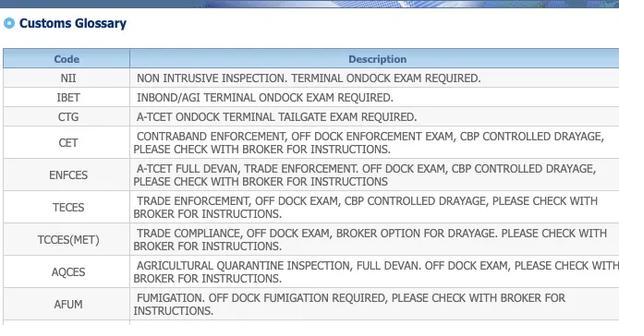 Task type: describe. For each thing, give the bounding box(es) containing it.
for inside a-tcet full devan, trade enforcement. off dock exam, cbp controlled drayage, please check with broker for instructions
[[287, 175, 307, 188]]

contraband
[[137, 129, 207, 142]]

exam, inside agricultural quarantine inspection, full devan. off dock exam, please check with broker for instructions.
[[480, 259, 511, 272]]

check inside a-tcet full devan, trade enforcement. off dock exam, cbp controlled drayage, please check with broker for instructions
[[174, 175, 208, 188]]

for inside fumigation. off dock fumigation required, please check with broker for instructions.
[[545, 291, 566, 304]]

a- for a-tcet full devan, trade enforcement. off dock exam, cbp controlled drayage, please check with broker for instructions
[[137, 162, 147, 175]]

dock inside a-tcet full devan, trade enforcement. off dock exam, cbp controlled drayage, please check with broker for instructions
[[385, 162, 414, 175]]

tailgate
[[278, 110, 327, 123]]

with inside a-tcet full devan, trade enforcement. off dock exam, cbp controlled drayage, please check with broker for instructions
[[211, 175, 239, 188]]

cet
[[55, 136, 78, 149]]

contraband enforcement, off dock enforcement exam, cbp controlled drayage, please check with broker for instructions.
[[134, 129, 605, 155]]

terminal for ondock
[[223, 110, 275, 123]]

terminal for inspection.
[[291, 71, 343, 84]]

drayage, inside contraband enforcement, off dock enforcement exam, cbp controlled drayage, please check with broker for instructions.
[[555, 129, 605, 142]]

ibet
[[53, 91, 80, 104]]

enforcement
[[346, 129, 422, 142]]

1 vertical spatial required.
[[338, 91, 394, 104]]

enforcement, for for
[[174, 194, 252, 207]]

please inside trade compliance, off dock exam, broker option for drayage. please check with broker for instructions.
[[502, 226, 539, 239]]

drayage, inside trade enforcement, off dock exam, cbp controlled drayage, please check with broker for instructions.
[[439, 194, 489, 207]]

dock inside contraband enforcement, off dock enforcement exam, cbp controlled drayage, please check with broker for instructions.
[[314, 129, 343, 142]]

teces
[[49, 201, 84, 214]]

instructions. inside trade compliance, off dock exam, broker option for drayage. please check with broker for instructions.
[[202, 239, 282, 252]]

exam, inside contraband enforcement, off dock enforcement exam, cbp controlled drayage, please check with broker for instructions.
[[426, 129, 457, 142]]

cbp inside contraband enforcement, off dock enforcement exam, cbp controlled drayage, please check with broker for instructions.
[[460, 129, 480, 142]]

nii
[[57, 71, 76, 84]]

off inside contraband enforcement, off dock enforcement exam, cbp controlled drayage, please check with broker for instructions.
[[292, 129, 311, 142]]

trade for enforcement,
[[137, 194, 171, 207]]

fumigation
[[264, 291, 329, 304]]

trade for compliance,
[[137, 226, 171, 239]]

intrusive
[[163, 71, 219, 84]]

non intrusive inspection. terminal ondock exam required.
[[134, 71, 481, 84]]

exam, inside a-tcet full devan, trade enforcement. off dock exam, cbp controlled drayage, please check with broker for instructions
[[417, 162, 449, 175]]

inbond/agi terminal ondock exam required.
[[134, 91, 394, 104]]

aqces
[[48, 265, 85, 278]]

off inside fumigation. off dock fumigation required, please check with broker for instructions.
[[209, 291, 228, 304]]

required. for a-tcet ondock terminal tailgate exam required.
[[361, 110, 418, 123]]

exam for tailgate
[[330, 110, 358, 123]]

required,
[[332, 291, 388, 304]]

for inside trade enforcement, off dock exam, cbp controlled drayage, please check with broker for instructions.
[[178, 207, 198, 220]]

agricultural quarantine inspection, full devan. off dock exam, please check with broker for instructions.
[[134, 259, 619, 285]]

with inside fumigation. off dock fumigation required, please check with broker for instructions.
[[469, 291, 497, 304]]

off inside agricultural quarantine inspection, full devan. off dock exam, please check with broker for instructions.
[[425, 259, 445, 272]]

for inside contraband enforcement, off dock enforcement exam, cbp controlled drayage, please check with broker for instructions.
[[287, 142, 307, 155]]

full inside a-tcet full devan, trade enforcement. off dock exam, cbp controlled drayage, please check with broker for instructions
[[176, 162, 200, 175]]

compliance,
[[174, 226, 243, 239]]

with inside agricultural quarantine inspection, full devan. off dock exam, please check with broker for instructions.
[[592, 259, 619, 272]]

dock inside fumigation. off dock fumigation required, please check with broker for instructions.
[[232, 291, 260, 304]]

trade enforcement, off dock exam, cbp controlled drayage, please check with broker for instructions.
[[134, 194, 598, 220]]

trade inside a-tcet full devan, trade enforcement. off dock exam, cbp controlled drayage, please check with broker for instructions
[[244, 162, 278, 175]]

drayage, inside a-tcet full devan, trade enforcement. off dock exam, cbp controlled drayage, please check with broker for instructions
[[546, 162, 597, 175]]

cbp inside a-tcet full devan, trade enforcement. off dock exam, cbp controlled drayage, please check with broker for instructions
[[452, 162, 471, 175]]

instructions. inside agricultural quarantine inspection, full devan. off dock exam, please check with broker for instructions.
[[202, 272, 282, 285]]

instructions. inside fumigation. off dock fumigation required, please check with broker for instructions.
[[134, 304, 214, 317]]

option
[[381, 226, 421, 239]]

drayage.
[[448, 226, 498, 239]]

instructions. inside contraband enforcement, off dock enforcement exam, cbp controlled drayage, please check with broker for instructions.
[[311, 142, 391, 155]]

please inside contraband enforcement, off dock enforcement exam, cbp controlled drayage, please check with broker for instructions.
[[134, 142, 170, 155]]

customs glossary
[[19, 16, 127, 31]]

enfces
[[46, 168, 88, 181]]

instructions
[[311, 175, 388, 188]]

a-tcet ondock terminal tailgate exam required.
[[134, 110, 418, 123]]



Task type: locate. For each thing, give the bounding box(es) containing it.
cbp down instructions
[[345, 194, 364, 207]]

off
[[292, 129, 311, 142], [363, 162, 382, 175], [255, 194, 275, 207], [247, 226, 266, 239], [425, 259, 445, 272], [209, 291, 228, 304]]

broker inside contraband enforcement, off dock enforcement exam, cbp controlled drayage, please check with broker for instructions.
[[243, 142, 283, 155]]

instructions. down agricultural
[[134, 304, 214, 317]]

dock down tailgate
[[314, 129, 343, 142]]

dock down enforcement
[[385, 162, 414, 175]]

cbp up "drayage."
[[452, 162, 471, 175]]

instructions. inside trade enforcement, off dock exam, cbp controlled drayage, please check with broker for instructions.
[[202, 207, 282, 220]]

off inside a-tcet full devan, trade enforcement. off dock exam, cbp controlled drayage, please check with broker for instructions
[[363, 162, 382, 175]]

please inside trade enforcement, off dock exam, cbp controlled drayage, please check with broker for instructions.
[[493, 194, 530, 207]]

required.
[[425, 71, 481, 84], [338, 91, 394, 104], [361, 110, 418, 123]]

a- down contraband
[[137, 162, 147, 175]]

instructions. up a-tcet full devan, trade enforcement. off dock exam, cbp controlled drayage, please check with broker for instructions
[[311, 142, 391, 155]]

customs
[[19, 16, 71, 31]]

terminal up tailgate
[[291, 71, 343, 84]]

trade inside trade enforcement, off dock exam, cbp controlled drayage, please check with broker for instructions.
[[137, 194, 171, 207]]

trade right devan,
[[244, 162, 278, 175]]

enforcement, inside trade enforcement, off dock exam, cbp controlled drayage, please check with broker for instructions.
[[174, 194, 252, 207]]

check inside trade compliance, off dock exam, broker option for drayage. please check with broker for instructions.
[[542, 226, 576, 239]]

2 vertical spatial ondock
[[176, 110, 220, 123]]

code
[[54, 52, 80, 64]]

1 vertical spatial enforcement,
[[174, 194, 252, 207]]

exam, down instructions
[[310, 194, 341, 207]]

full down trade compliance, off dock exam, broker option for drayage. please check with broker for instructions.
[[357, 259, 381, 272]]

enforcement, down the a-tcet ondock terminal tailgate exam required.
[[211, 129, 288, 142]]

non
[[137, 71, 160, 84]]

enforcement, inside contraband enforcement, off dock enforcement exam, cbp controlled drayage, please check with broker for instructions.
[[211, 129, 288, 142]]

inbond/agi
[[137, 91, 200, 104]]

0 vertical spatial trade
[[244, 162, 278, 175]]

with inside trade enforcement, off dock exam, cbp controlled drayage, please check with broker for instructions.
[[570, 194, 598, 207]]

2 vertical spatial required.
[[361, 110, 418, 123]]

0 vertical spatial enforcement,
[[211, 129, 288, 142]]

2 vertical spatial terminal
[[223, 110, 275, 123]]

broker inside a-tcet full devan, trade enforcement. off dock exam, cbp controlled drayage, please check with broker for instructions
[[243, 175, 283, 188]]

with inside contraband enforcement, off dock enforcement exam, cbp controlled drayage, please check with broker for instructions.
[[211, 142, 239, 155]]

dock
[[314, 129, 343, 142], [385, 162, 414, 175], [278, 194, 307, 207], [270, 226, 298, 239], [448, 259, 477, 272], [232, 291, 260, 304]]

ondock up contraband
[[176, 110, 220, 123]]

2 horizontal spatial ondock
[[347, 71, 391, 84]]

controlled inside trade enforcement, off dock exam, cbp controlled drayage, please check with broker for instructions.
[[368, 194, 436, 207]]

a- down inbond/agi
[[137, 110, 147, 123]]

ondock up the a-tcet ondock terminal tailgate exam required.
[[259, 91, 303, 104]]

dock up the quarantine
[[270, 226, 298, 239]]

devan.
[[384, 259, 422, 272]]

enforcement, for broker
[[211, 129, 288, 142]]

0 horizontal spatial ondock
[[176, 110, 220, 123]]

exam up contraband enforcement, off dock enforcement exam, cbp controlled drayage, please check with broker for instructions.
[[330, 110, 358, 123]]

ctg
[[55, 110, 79, 123]]

description
[[349, 52, 407, 64]]

with inside trade compliance, off dock exam, broker option for drayage. please check with broker for instructions.
[[579, 226, 607, 239]]

1 vertical spatial drayage,
[[546, 162, 597, 175]]

1 vertical spatial a-
[[137, 162, 147, 175]]

dock down the quarantine
[[232, 291, 260, 304]]

broker
[[243, 142, 283, 155], [243, 175, 283, 188], [134, 207, 174, 220], [336, 226, 377, 239], [134, 239, 174, 252], [134, 272, 174, 285], [501, 291, 542, 304]]

1 vertical spatial controlled
[[475, 162, 543, 175]]

quarantine
[[217, 259, 284, 272]]

tcet for ondock
[[147, 110, 172, 123]]

0 vertical spatial ondock
[[347, 71, 391, 84]]

exam down description
[[394, 71, 422, 84]]

terminal
[[291, 71, 343, 84], [204, 91, 256, 104], [223, 110, 275, 123]]

0 vertical spatial terminal
[[291, 71, 343, 84]]

ondock down description
[[347, 71, 391, 84]]

2 vertical spatial controlled
[[368, 194, 436, 207]]

0 vertical spatial controlled
[[483, 129, 551, 142]]

0 vertical spatial tcet
[[147, 110, 172, 123]]

1 vertical spatial ondock
[[259, 91, 303, 104]]

exam, down enforcement
[[417, 162, 449, 175]]

2 vertical spatial drayage,
[[439, 194, 489, 207]]

inspection,
[[287, 259, 353, 272]]

0 vertical spatial full
[[176, 162, 200, 175]]

0 vertical spatial drayage,
[[555, 129, 605, 142]]

2 vertical spatial exam
[[330, 110, 358, 123]]

terminal down inbond/agi terminal ondock exam required.
[[223, 110, 275, 123]]

glossary
[[75, 16, 127, 31]]

off inside trade compliance, off dock exam, broker option for drayage. please check with broker for instructions.
[[247, 226, 266, 239]]

check inside agricultural quarantine inspection, full devan. off dock exam, please check with broker for instructions.
[[555, 259, 589, 272]]

2 tcet from the top
[[147, 162, 172, 175]]

1 vertical spatial trade
[[137, 194, 171, 207]]

0 vertical spatial required.
[[425, 71, 481, 84]]

please inside fumigation. off dock fumigation required, please check with broker for instructions.
[[392, 291, 429, 304]]

for
[[287, 142, 307, 155], [287, 175, 307, 188], [178, 207, 198, 220], [424, 226, 445, 239], [178, 239, 198, 252], [178, 272, 198, 285], [545, 291, 566, 304]]

with
[[211, 142, 239, 155], [211, 175, 239, 188], [570, 194, 598, 207], [579, 226, 607, 239], [592, 259, 619, 272], [469, 291, 497, 304]]

exam, right enforcement
[[426, 129, 457, 142]]

dock down "drayage."
[[448, 259, 477, 272]]

exam, inside trade enforcement, off dock exam, cbp controlled drayage, please check with broker for instructions.
[[310, 194, 341, 207]]

dock inside trade enforcement, off dock exam, cbp controlled drayage, please check with broker for instructions.
[[278, 194, 307, 207]]

2 vertical spatial trade
[[137, 226, 171, 239]]

full left devan,
[[176, 162, 200, 175]]

instructions. up compliance,
[[202, 207, 282, 220]]

exam, up the inspection, on the bottom of page
[[302, 226, 333, 239]]

exam for ondock
[[394, 71, 422, 84]]

instructions.
[[311, 142, 391, 155], [202, 207, 282, 220], [202, 239, 282, 252], [202, 272, 282, 285], [134, 304, 214, 317]]

1 vertical spatial exam
[[306, 91, 334, 104]]

please inside agricultural quarantine inspection, full devan. off dock exam, please check with broker for instructions.
[[515, 259, 552, 272]]

fumigation.
[[137, 291, 205, 304]]

a-tcet full devan, trade enforcement. off dock exam, cbp controlled drayage, please check with broker for instructions
[[134, 162, 597, 188]]

tcces(met)
[[34, 233, 99, 246]]

dock down enforcement.
[[278, 194, 307, 207]]

enforcement.
[[282, 162, 359, 175]]

a-
[[137, 110, 147, 123], [137, 162, 147, 175]]

a- for a-tcet ondock terminal tailgate exam required.
[[137, 110, 147, 123]]

1 horizontal spatial full
[[357, 259, 381, 272]]

dock inside agricultural quarantine inspection, full devan. off dock exam, please check with broker for instructions.
[[448, 259, 477, 272]]

devan,
[[203, 162, 241, 175]]

1 vertical spatial full
[[357, 259, 381, 272]]

agricultural
[[137, 259, 214, 272]]

check inside trade enforcement, off dock exam, cbp controlled drayage, please check with broker for instructions.
[[533, 194, 567, 207]]

drayage,
[[555, 129, 605, 142], [546, 162, 597, 175], [439, 194, 489, 207]]

check inside fumigation. off dock fumigation required, please check with broker for instructions.
[[432, 291, 466, 304]]

fumigation. off dock fumigation required, please check with broker for instructions.
[[134, 291, 566, 317]]

broker inside trade enforcement, off dock exam, cbp controlled drayage, please check with broker for instructions.
[[134, 207, 174, 220]]

a- inside a-tcet full devan, trade enforcement. off dock exam, cbp controlled drayage, please check with broker for instructions
[[137, 162, 147, 175]]

0 horizontal spatial full
[[176, 162, 200, 175]]

dock inside trade compliance, off dock exam, broker option for drayage. please check with broker for instructions.
[[270, 226, 298, 239]]

instructions. down compliance,
[[202, 272, 282, 285]]

controlled inside a-tcet full devan, trade enforcement. off dock exam, cbp controlled drayage, please check with broker for instructions
[[475, 162, 543, 175]]

1 tcet from the top
[[147, 110, 172, 123]]

0 vertical spatial cbp
[[460, 129, 480, 142]]

cbp
[[460, 129, 480, 142], [452, 162, 471, 175], [345, 194, 364, 207]]

enforcement, up compliance,
[[174, 194, 252, 207]]

1 vertical spatial terminal
[[204, 91, 256, 104]]

tcet inside a-tcet full devan, trade enforcement. off dock exam, cbp controlled drayage, please check with broker for instructions
[[147, 162, 172, 175]]

please inside a-tcet full devan, trade enforcement. off dock exam, cbp controlled drayage, please check with broker for instructions
[[134, 175, 170, 188]]

controlled inside contraband enforcement, off dock enforcement exam, cbp controlled drayage, please check with broker for instructions.
[[483, 129, 551, 142]]

tcet down inbond/agi
[[147, 110, 172, 123]]

exam
[[394, 71, 422, 84], [306, 91, 334, 104], [330, 110, 358, 123]]

tcet for full
[[147, 162, 172, 175]]

trade
[[244, 162, 278, 175], [137, 194, 171, 207], [137, 226, 171, 239]]

broker inside agricultural quarantine inspection, full devan. off dock exam, please check with broker for instructions.
[[134, 272, 174, 285]]

exam, down "drayage."
[[480, 259, 511, 272]]

tcet down contraband
[[147, 162, 172, 175]]

controlled
[[483, 129, 551, 142], [475, 162, 543, 175], [368, 194, 436, 207]]

2 vertical spatial cbp
[[345, 194, 364, 207]]

trade compliance, off dock exam, broker option for drayage. please check with broker for instructions.
[[134, 226, 607, 252]]

2 a- from the top
[[137, 162, 147, 175]]

1 vertical spatial tcet
[[147, 162, 172, 175]]

check inside contraband enforcement, off dock enforcement exam, cbp controlled drayage, please check with broker for instructions.
[[174, 142, 208, 155]]

enforcement,
[[211, 129, 288, 142], [174, 194, 252, 207]]

1 a- from the top
[[137, 110, 147, 123]]

trade inside trade compliance, off dock exam, broker option for drayage. please check with broker for instructions.
[[137, 226, 171, 239]]

ondock for tailgate
[[176, 110, 220, 123]]

1 vertical spatial cbp
[[452, 162, 471, 175]]

off inside trade enforcement, off dock exam, cbp controlled drayage, please check with broker for instructions.
[[255, 194, 275, 207]]

instructions. up the quarantine
[[202, 239, 282, 252]]

cbp right enforcement
[[460, 129, 480, 142]]

tcet
[[147, 110, 172, 123], [147, 162, 172, 175]]

exam, inside trade compliance, off dock exam, broker option for drayage. please check with broker for instructions.
[[302, 226, 333, 239]]

cbp inside trade enforcement, off dock exam, cbp controlled drayage, please check with broker for instructions.
[[345, 194, 364, 207]]

ondock
[[347, 71, 391, 84], [259, 91, 303, 104], [176, 110, 220, 123]]

terminal down 'inspection.'
[[204, 91, 256, 104]]

inspection.
[[222, 71, 288, 84]]

0 vertical spatial exam
[[394, 71, 422, 84]]

exam,
[[426, 129, 457, 142], [417, 162, 449, 175], [310, 194, 341, 207], [302, 226, 333, 239], [480, 259, 511, 272]]

please
[[134, 142, 170, 155], [134, 175, 170, 188], [493, 194, 530, 207], [502, 226, 539, 239], [515, 259, 552, 272], [392, 291, 429, 304]]

broker inside fumigation. off dock fumigation required, please check with broker for instructions.
[[501, 291, 542, 304]]

ondock for required.
[[259, 91, 303, 104]]

required. for non intrusive inspection. terminal ondock exam required.
[[425, 71, 481, 84]]

0 vertical spatial a-
[[137, 110, 147, 123]]

full inside agricultural quarantine inspection, full devan. off dock exam, please check with broker for instructions.
[[357, 259, 381, 272]]

trade down contraband
[[137, 194, 171, 207]]

1 horizontal spatial ondock
[[259, 91, 303, 104]]

afum
[[51, 298, 83, 311]]

full
[[176, 162, 200, 175], [357, 259, 381, 272]]

for inside agricultural quarantine inspection, full devan. off dock exam, please check with broker for instructions.
[[178, 272, 198, 285]]

trade up agricultural
[[137, 226, 171, 239]]

check
[[174, 142, 208, 155], [174, 175, 208, 188], [533, 194, 567, 207], [542, 226, 576, 239], [555, 259, 589, 272], [432, 291, 466, 304]]

exam down non intrusive inspection. terminal ondock exam required.
[[306, 91, 334, 104]]



Task type: vqa. For each thing, say whether or not it's contained in the screenshot.
FUMIGATION
yes



